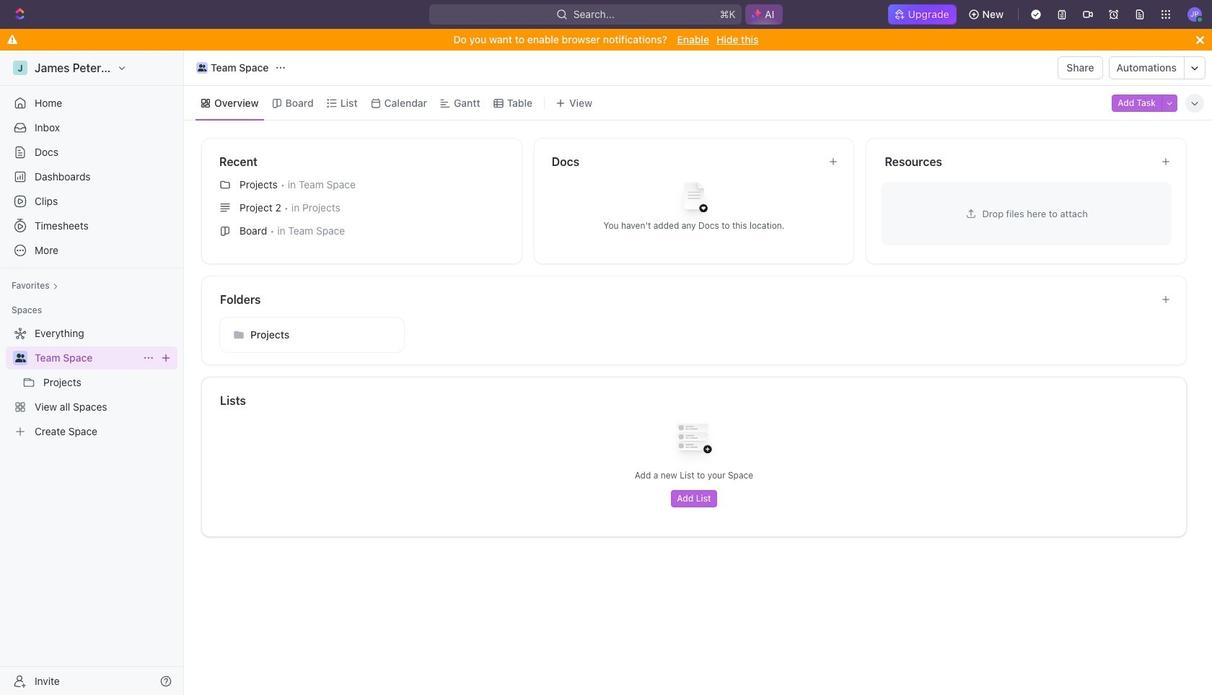 Task type: vqa. For each thing, say whether or not it's contained in the screenshot.
'Tree'
yes



Task type: describe. For each thing, give the bounding box(es) containing it.
james peterson's workspace, , element
[[13, 61, 27, 75]]

sidebar navigation
[[0, 51, 187, 695]]

no lists icon. image
[[666, 412, 723, 470]]



Task type: locate. For each thing, give the bounding box(es) containing it.
no most used docs image
[[666, 171, 723, 228]]

user group image
[[198, 64, 207, 71]]

tree
[[6, 322, 178, 443]]

user group image
[[15, 354, 26, 362]]

tree inside sidebar navigation
[[6, 322, 178, 443]]



